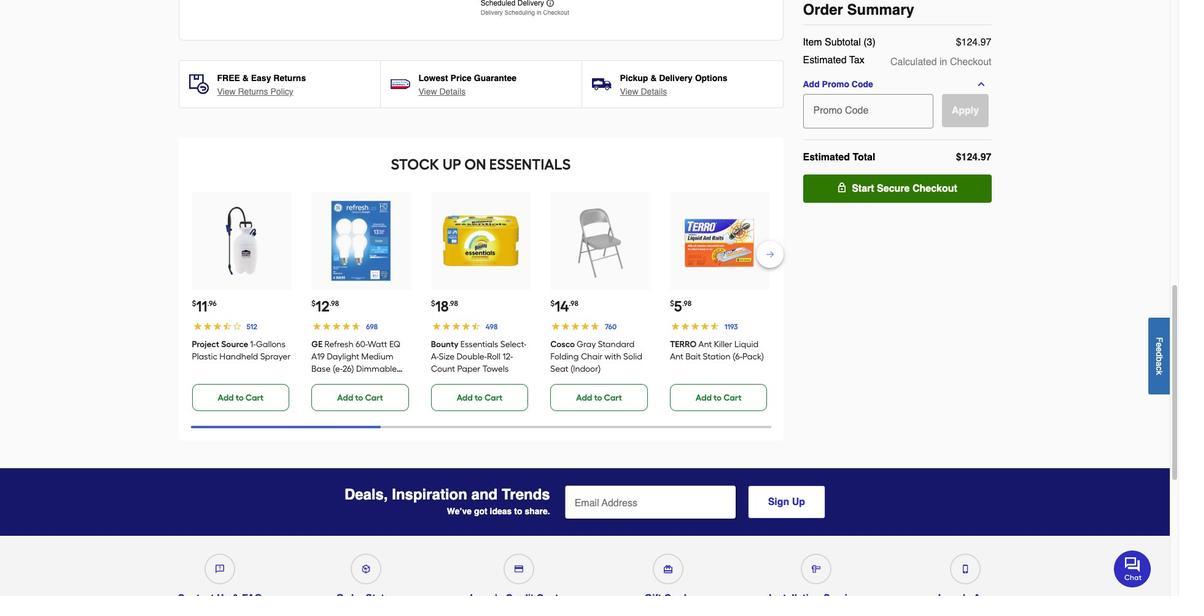 Task type: vqa. For each thing, say whether or not it's contained in the screenshot.
first 124 from the bottom of the page
yes



Task type: locate. For each thing, give the bounding box(es) containing it.
dimmable
[[356, 364, 397, 374]]

1 view details link from the left
[[419, 85, 466, 98]]

add inside 12 "list item"
[[337, 393, 353, 403]]

project source 1-gallons plastic handheld sprayer image
[[202, 201, 282, 281]]

view details link down "lowest"
[[419, 85, 466, 98]]

124
[[962, 37, 978, 48], [962, 152, 978, 163]]

cart for 18
[[485, 393, 503, 403]]

0 vertical spatial $ 124 . 97
[[957, 37, 992, 48]]

add inside 5 list item
[[696, 393, 712, 403]]

subtotal
[[825, 37, 861, 48]]

order
[[803, 1, 844, 18]]

in right calculated on the top right
[[940, 57, 948, 68]]

2 & from the left
[[651, 73, 657, 83]]

details inside "lowest price guarantee view details"
[[440, 87, 466, 96]]

0 horizontal spatial in
[[537, 9, 542, 16]]

to down paper
[[475, 393, 483, 403]]

ant up station
[[699, 339, 712, 350]]

add down bait
[[696, 393, 712, 403]]

add to cart
[[218, 393, 264, 403], [337, 393, 383, 403], [457, 393, 503, 403], [577, 393, 622, 403], [696, 393, 742, 403]]

to down bulb
[[355, 393, 363, 403]]

1 details from the left
[[440, 87, 466, 96]]

inspiration
[[392, 486, 468, 503]]

secure image
[[838, 183, 848, 192]]

1 vertical spatial 124
[[962, 152, 978, 163]]

calculated in checkout
[[891, 57, 992, 68]]

1 vertical spatial essentials
[[461, 339, 499, 350]]

sign up
[[769, 497, 806, 508]]

5
[[675, 297, 683, 315]]

4 cart from the left
[[604, 393, 622, 403]]

ant
[[699, 339, 712, 350], [670, 351, 684, 362]]

1 vertical spatial pack)
[[380, 376, 402, 387]]

pack) inside refresh 60-watt eq a19 daylight medium base (e-26) dimmable led light bulb (4-pack)
[[380, 376, 402, 387]]

add down light
[[337, 393, 353, 403]]

1 horizontal spatial &
[[651, 73, 657, 83]]

.98 up terro
[[683, 299, 692, 308]]

add to cart down station
[[696, 393, 742, 403]]

cart inside "11" list item
[[246, 393, 264, 403]]

essentials up double-
[[461, 339, 499, 350]]

2 124 from the top
[[962, 152, 978, 163]]

station
[[703, 351, 731, 362]]

f e e d b a c k
[[1155, 337, 1165, 375]]

add to cart down bulb
[[337, 393, 383, 403]]

to inside 5 list item
[[714, 393, 722, 403]]

add for 12
[[337, 393, 353, 403]]

1 add to cart from the left
[[218, 393, 264, 403]]

item subtotal (3)
[[803, 37, 876, 48]]

add
[[803, 79, 820, 89], [218, 393, 234, 403], [337, 393, 353, 403], [457, 393, 473, 403], [577, 393, 593, 403], [696, 393, 712, 403]]

1 vertical spatial returns
[[238, 87, 268, 96]]

add to cart inside 14 list item
[[577, 393, 622, 403]]

chair
[[581, 351, 603, 362]]

3 .98 from the left
[[569, 299, 579, 308]]

$ 12 .98
[[312, 297, 339, 315]]

returns down "easy" on the top left of page
[[238, 87, 268, 96]]

details inside pickup & delivery options view details
[[641, 87, 668, 96]]

to inside deals, inspiration and trends we've got ideas to share.
[[515, 506, 523, 516]]

0 horizontal spatial pack)
[[380, 376, 402, 387]]

delivery left options
[[660, 73, 693, 83]]

add to cart link for 14
[[551, 384, 648, 411]]

2 view from the left
[[419, 87, 437, 96]]

add to cart for 5
[[696, 393, 742, 403]]

sign
[[769, 497, 790, 508]]

to right ideas
[[515, 506, 523, 516]]

1 97 from the top
[[981, 37, 992, 48]]

chevron up image
[[977, 79, 987, 89]]

up for sign
[[793, 497, 806, 508]]

to inside the 18 list item
[[475, 393, 483, 403]]

ant down terro
[[670, 351, 684, 362]]

None text field
[[808, 94, 928, 121]]

2 cart from the left
[[365, 393, 383, 403]]

essentials
[[490, 155, 571, 173], [461, 339, 499, 350]]

to for 11
[[236, 393, 244, 403]]

cart inside the 18 list item
[[485, 393, 503, 403]]

1 horizontal spatial view details link
[[620, 85, 668, 98]]

e up d
[[1155, 342, 1165, 347]]

add to cart link inside the 18 list item
[[431, 384, 529, 411]]

d
[[1155, 352, 1165, 357]]

1 $ 124 . 97 from the top
[[957, 37, 992, 48]]

pickup image
[[362, 565, 371, 573]]

1 vertical spatial ant
[[670, 351, 684, 362]]

price
[[451, 73, 472, 83]]

bulb
[[351, 376, 368, 387]]

cart inside 5 list item
[[724, 393, 742, 403]]

.98 inside $ 12 .98
[[330, 299, 339, 308]]

estimated up secure image on the top right of page
[[803, 152, 850, 163]]

add to cart link down 26)
[[312, 384, 409, 411]]

details down pickup
[[641, 87, 668, 96]]

pack) down dimmable
[[380, 376, 402, 387]]

view details link down pickup
[[620, 85, 668, 98]]

3 add to cart link from the left
[[431, 384, 529, 411]]

1 vertical spatial estimated
[[803, 152, 850, 163]]

2 e from the top
[[1155, 347, 1165, 352]]

on
[[465, 155, 486, 173]]

0 horizontal spatial &
[[243, 73, 249, 83]]

.98 inside $ 14 .98
[[569, 299, 579, 308]]

estimated
[[803, 55, 847, 66], [803, 152, 850, 163]]

checkout down info image
[[543, 9, 569, 16]]

to inside 14 list item
[[595, 393, 603, 403]]

add to cart inside 5 list item
[[696, 393, 742, 403]]

1 vertical spatial 97
[[981, 152, 992, 163]]

1 horizontal spatial returns
[[274, 73, 306, 83]]

1 vertical spatial in
[[940, 57, 948, 68]]

& inside pickup & delivery options view details
[[651, 73, 657, 83]]

light
[[329, 376, 349, 387]]

up inside heading
[[443, 155, 461, 173]]

order summary
[[803, 1, 915, 18]]

2 horizontal spatial view
[[620, 87, 639, 96]]

5 list item
[[670, 192, 770, 411]]

1 horizontal spatial delivery
[[660, 73, 693, 83]]

3 view from the left
[[620, 87, 639, 96]]

add to cart link for 12
[[312, 384, 409, 411]]

gift card image
[[664, 565, 673, 573]]

1 horizontal spatial pack)
[[743, 351, 765, 362]]

summary
[[848, 1, 915, 18]]

0 vertical spatial pack)
[[743, 351, 765, 362]]

&
[[243, 73, 249, 83], [651, 73, 657, 83]]

add to cart link
[[192, 384, 289, 411], [312, 384, 409, 411], [431, 384, 529, 411], [551, 384, 648, 411], [670, 384, 768, 411]]

1 e from the top
[[1155, 342, 1165, 347]]

estimated down item
[[803, 55, 847, 66]]

cart down '(6-'
[[724, 393, 742, 403]]

gray
[[577, 339, 596, 350]]

14 list item
[[551, 192, 651, 411]]

up
[[443, 155, 461, 173], [793, 497, 806, 508]]

add to cart link inside "11" list item
[[192, 384, 289, 411]]

pack)
[[743, 351, 765, 362], [380, 376, 402, 387]]

to down (indoor) at the bottom of page
[[595, 393, 603, 403]]

daylight
[[327, 351, 359, 362]]

.98 up cosco
[[569, 299, 579, 308]]

2 details from the left
[[641, 87, 668, 96]]

& inside free & easy returns view returns policy
[[243, 73, 249, 83]]

$ for gray standard folding chair with solid seat (indoor)
[[551, 299, 555, 308]]

to down station
[[714, 393, 722, 403]]

2 vertical spatial checkout
[[913, 183, 958, 194]]

checkout up chevron up image
[[951, 57, 992, 68]]

code
[[852, 79, 874, 89]]

a
[[1155, 361, 1165, 366]]

cosco gray standard folding chair with solid seat (indoor) image
[[561, 201, 641, 281]]

0 vertical spatial .
[[978, 37, 981, 48]]

add to cart down handheld
[[218, 393, 264, 403]]

0 horizontal spatial ant
[[670, 351, 684, 362]]

0 horizontal spatial delivery
[[481, 9, 503, 16]]

view
[[217, 87, 236, 96], [419, 87, 437, 96], [620, 87, 639, 96]]

pack) down liquid
[[743, 351, 765, 362]]

0 vertical spatial ant
[[699, 339, 712, 350]]

to down handheld
[[236, 393, 244, 403]]

1 estimated from the top
[[803, 55, 847, 66]]

0 vertical spatial in
[[537, 9, 542, 16]]

view inside pickup & delivery options view details
[[620, 87, 639, 96]]

1 vertical spatial checkout
[[951, 57, 992, 68]]

& for free
[[243, 73, 249, 83]]

2 add to cart link from the left
[[312, 384, 409, 411]]

2 add to cart from the left
[[337, 393, 383, 403]]

delivery scheduling in checkout
[[481, 9, 569, 16]]

2 view details link from the left
[[620, 85, 668, 98]]

add left promo
[[803, 79, 820, 89]]

1 vertical spatial $ 124 . 97
[[957, 152, 992, 163]]

1 vertical spatial .
[[978, 152, 981, 163]]

add to cart inside "11" list item
[[218, 393, 264, 403]]

cart down handheld
[[246, 393, 264, 403]]

add down (indoor) at the bottom of page
[[577, 393, 593, 403]]

$ inside $ 18 .98
[[431, 299, 435, 308]]

returns
[[274, 73, 306, 83], [238, 87, 268, 96]]

view inside free & easy returns view returns policy
[[217, 87, 236, 96]]

stock up on essentials heading
[[191, 152, 772, 177]]

add to cart inside the 18 list item
[[457, 393, 503, 403]]

add inside the 18 list item
[[457, 393, 473, 403]]

1 vertical spatial up
[[793, 497, 806, 508]]

to
[[236, 393, 244, 403], [355, 393, 363, 403], [475, 393, 483, 403], [595, 393, 603, 403], [714, 393, 722, 403], [515, 506, 523, 516]]

add to cart down paper
[[457, 393, 503, 403]]

add down paper
[[457, 393, 473, 403]]

cart down towels
[[485, 393, 503, 403]]

5 add to cart link from the left
[[670, 384, 768, 411]]

returns up the policy
[[274, 73, 306, 83]]

add to cart down (indoor) at the bottom of page
[[577, 393, 622, 403]]

0 horizontal spatial up
[[443, 155, 461, 173]]

1 add to cart link from the left
[[192, 384, 289, 411]]

view down free
[[217, 87, 236, 96]]

4 add to cart link from the left
[[551, 384, 648, 411]]

0 vertical spatial 97
[[981, 37, 992, 48]]

4 .98 from the left
[[683, 299, 692, 308]]

cart inside 12 "list item"
[[365, 393, 383, 403]]

& right pickup
[[651, 73, 657, 83]]

folding
[[551, 351, 579, 362]]

2 97 from the top
[[981, 152, 992, 163]]

1 horizontal spatial details
[[641, 87, 668, 96]]

delivery
[[481, 9, 503, 16], [660, 73, 693, 83]]

4 add to cart from the left
[[577, 393, 622, 403]]

essentials right on
[[490, 155, 571, 173]]

.98 inside "$ 5 .98"
[[683, 299, 692, 308]]

cart down with
[[604, 393, 622, 403]]

12 list item
[[312, 192, 412, 411]]

estimated for estimated total
[[803, 152, 850, 163]]

(6-
[[733, 351, 743, 362]]

add to cart for 12
[[337, 393, 383, 403]]

to for 5
[[714, 393, 722, 403]]

add inside "11" list item
[[218, 393, 234, 403]]

up inside button
[[793, 497, 806, 508]]

to for 12
[[355, 393, 363, 403]]

& left "easy" on the top left of page
[[243, 73, 249, 83]]

60-
[[356, 339, 368, 350]]

0 horizontal spatial details
[[440, 87, 466, 96]]

essentials inside essentials select- a-size double-roll 12- count paper towels
[[461, 339, 499, 350]]

add for 18
[[457, 393, 473, 403]]

0 vertical spatial estimated
[[803, 55, 847, 66]]

1 view from the left
[[217, 87, 236, 96]]

a-
[[431, 351, 439, 362]]

view for pickup & delivery options view details
[[620, 87, 639, 96]]

checkout inside button
[[913, 183, 958, 194]]

cart for 11
[[246, 393, 264, 403]]

add to cart link down handheld
[[192, 384, 289, 411]]

add to cart link inside 12 "list item"
[[312, 384, 409, 411]]

view down pickup
[[620, 87, 639, 96]]

$ 14 .98
[[551, 297, 579, 315]]

b
[[1155, 357, 1165, 361]]

5 cart from the left
[[724, 393, 742, 403]]

3 cart from the left
[[485, 393, 503, 403]]

lowest
[[419, 73, 448, 83]]

0 vertical spatial 124
[[962, 37, 978, 48]]

checkout
[[543, 9, 569, 16], [951, 57, 992, 68], [913, 183, 958, 194]]

add to cart link down (indoor) at the bottom of page
[[551, 384, 648, 411]]

.98
[[330, 299, 339, 308], [449, 299, 458, 308], [569, 299, 579, 308], [683, 299, 692, 308]]

add to cart for 14
[[577, 393, 622, 403]]

$ inside "$ 5 .98"
[[670, 299, 675, 308]]

0 vertical spatial checkout
[[543, 9, 569, 16]]

add inside 14 list item
[[577, 393, 593, 403]]

up left on
[[443, 155, 461, 173]]

1-
[[250, 339, 256, 350]]

1 cart from the left
[[246, 393, 264, 403]]

$ inside $ 12 .98
[[312, 299, 316, 308]]

dimensions image
[[813, 565, 821, 573]]

0 horizontal spatial returns
[[238, 87, 268, 96]]

0 horizontal spatial view details link
[[419, 85, 466, 98]]

in
[[537, 9, 542, 16], [940, 57, 948, 68]]

5 add to cart from the left
[[696, 393, 742, 403]]

in right scheduling
[[537, 9, 542, 16]]

$ for essentials select- a-size double-roll 12- count paper towels
[[431, 299, 435, 308]]

$ inside $ 14 .98
[[551, 299, 555, 308]]

add to cart inside 12 "list item"
[[337, 393, 383, 403]]

12
[[316, 297, 330, 315]]

.98 up refresh
[[330, 299, 339, 308]]

0 vertical spatial up
[[443, 155, 461, 173]]

1 horizontal spatial in
[[940, 57, 948, 68]]

1 .98 from the left
[[330, 299, 339, 308]]

roll
[[487, 351, 501, 362]]

1 124 from the top
[[962, 37, 978, 48]]

cart down the (4-
[[365, 393, 383, 403]]

to inside "11" list item
[[236, 393, 244, 403]]

. for estimated total
[[978, 152, 981, 163]]

2 $ 124 . 97 from the top
[[957, 152, 992, 163]]

add down handheld
[[218, 393, 234, 403]]

view down "lowest"
[[419, 87, 437, 96]]

sign up button
[[748, 485, 826, 519]]

0 vertical spatial essentials
[[490, 155, 571, 173]]

add to cart link inside 5 list item
[[670, 384, 768, 411]]

add to cart link down station
[[670, 384, 768, 411]]

add to cart link down paper
[[431, 384, 529, 411]]

1 & from the left
[[243, 73, 249, 83]]

c
[[1155, 366, 1165, 370]]

bounty essentials select-a-size double-roll 12-count paper towels image
[[441, 201, 521, 281]]

1 . from the top
[[978, 37, 981, 48]]

3 add to cart from the left
[[457, 393, 503, 403]]

promo
[[823, 79, 850, 89]]

checkout for start secure checkout
[[913, 183, 958, 194]]

cart for 12
[[365, 393, 383, 403]]

cart inside 14 list item
[[604, 393, 622, 403]]

add for 5
[[696, 393, 712, 403]]

e up "b"
[[1155, 347, 1165, 352]]

start secure checkout
[[852, 183, 958, 194]]

2 .98 from the left
[[449, 299, 458, 308]]

essentials inside heading
[[490, 155, 571, 173]]

to for 14
[[595, 393, 603, 403]]

add to cart link inside 14 list item
[[551, 384, 648, 411]]

f
[[1155, 337, 1165, 342]]

1 horizontal spatial view
[[419, 87, 437, 96]]

customer care image
[[216, 565, 224, 573]]

delivery left scheduling
[[481, 9, 503, 16]]

source
[[221, 339, 248, 350]]

checkout for calculated in checkout
[[951, 57, 992, 68]]

checkout right secure
[[913, 183, 958, 194]]

2 estimated from the top
[[803, 152, 850, 163]]

1 horizontal spatial up
[[793, 497, 806, 508]]

$ inside $ 11 .96
[[192, 299, 196, 308]]

add to cart link for 11
[[192, 384, 289, 411]]

.98 inside $ 18 .98
[[449, 299, 458, 308]]

cart
[[246, 393, 264, 403], [365, 393, 383, 403], [485, 393, 503, 403], [604, 393, 622, 403], [724, 393, 742, 403]]

to inside 12 "list item"
[[355, 393, 363, 403]]

1 vertical spatial delivery
[[660, 73, 693, 83]]

pickup & delivery options view details
[[620, 73, 728, 96]]

secure
[[878, 183, 910, 194]]

2 . from the top
[[978, 152, 981, 163]]

details down price
[[440, 87, 466, 96]]

up right sign on the right of page
[[793, 497, 806, 508]]

.98 up the bounty
[[449, 299, 458, 308]]

0 horizontal spatial view
[[217, 87, 236, 96]]

add to cart link for 18
[[431, 384, 529, 411]]



Task type: describe. For each thing, give the bounding box(es) containing it.
add for 14
[[577, 393, 593, 403]]

view inside "lowest price guarantee view details"
[[419, 87, 437, 96]]

bait
[[686, 351, 701, 362]]

calculated
[[891, 57, 937, 68]]

. for item subtotal (3)
[[978, 37, 981, 48]]

pack) inside 'ant killer liquid ant bait station (6-pack)'
[[743, 351, 765, 362]]

k
[[1155, 370, 1165, 375]]

watt
[[368, 339, 387, 350]]

12-
[[503, 351, 513, 362]]

project
[[192, 339, 219, 350]]

tax
[[850, 55, 865, 66]]

0 vertical spatial returns
[[274, 73, 306, 83]]

count
[[431, 364, 455, 374]]

we've
[[447, 506, 472, 516]]

26)
[[343, 364, 354, 374]]

(e-
[[333, 364, 343, 374]]

18 list item
[[431, 192, 531, 411]]

project source
[[192, 339, 248, 350]]

.98 for 5
[[683, 299, 692, 308]]

policy
[[271, 87, 294, 96]]

mobile image
[[962, 565, 970, 573]]

select-
[[501, 339, 527, 350]]

cart for 14
[[604, 393, 622, 403]]

plastic
[[192, 351, 217, 362]]

medium
[[362, 351, 394, 362]]

up for stock
[[443, 155, 461, 173]]

$ 11 .96
[[192, 297, 217, 315]]

$ for 1-gallons plastic handheld sprayer
[[192, 299, 196, 308]]

$ for ant killer liquid ant bait station (6-pack)
[[670, 299, 675, 308]]

0 vertical spatial delivery
[[481, 9, 503, 16]]

base
[[312, 364, 331, 374]]

terro ant killer liquid ant bait station (6-pack) image
[[680, 201, 760, 281]]

deals,
[[345, 486, 388, 503]]

free & easy returns view returns policy
[[217, 73, 306, 96]]

ant killer liquid ant bait station (6-pack)
[[670, 339, 765, 362]]

solid
[[624, 351, 643, 362]]

pickup
[[620, 73, 649, 83]]

$ for refresh 60-watt eq a19 daylight medium base (e-26) dimmable led light bulb (4-pack)
[[312, 299, 316, 308]]

refresh
[[325, 339, 354, 350]]

(3)
[[864, 37, 876, 48]]

stock
[[391, 155, 440, 173]]

got
[[474, 506, 488, 516]]

view for free & easy returns view returns policy
[[217, 87, 236, 96]]

lowest price guarantee view details
[[419, 73, 517, 96]]

chat invite button image
[[1115, 550, 1152, 587]]

view details link for details
[[419, 85, 466, 98]]

(indoor)
[[571, 364, 601, 374]]

led
[[312, 376, 327, 387]]

cart for 5
[[724, 393, 742, 403]]

view returns policy link
[[217, 85, 294, 98]]

add to cart for 18
[[457, 393, 503, 403]]

f e e d b a c k button
[[1149, 317, 1171, 394]]

view details link for view
[[620, 85, 668, 98]]

11 list item
[[192, 192, 292, 411]]

start
[[852, 183, 875, 194]]

double-
[[457, 351, 487, 362]]

a19
[[312, 351, 325, 362]]

(4-
[[370, 376, 380, 387]]

item
[[803, 37, 823, 48]]

.96
[[208, 299, 217, 308]]

97 for item subtotal (3)
[[981, 37, 992, 48]]

add to cart link for 5
[[670, 384, 768, 411]]

.98 for 12
[[330, 299, 339, 308]]

estimated tax
[[803, 55, 865, 66]]

to for 18
[[475, 393, 483, 403]]

$ 5 .98
[[670, 297, 692, 315]]

97 for estimated total
[[981, 152, 992, 163]]

.98 for 14
[[569, 299, 579, 308]]

Email Address email field
[[565, 485, 736, 519]]

estimated total
[[803, 152, 876, 163]]

gray standard folding chair with solid seat (indoor)
[[551, 339, 643, 374]]

stock up on essentials
[[391, 155, 571, 173]]

124 for item subtotal (3)
[[962, 37, 978, 48]]

14
[[555, 297, 569, 315]]

delivery inside pickup & delivery options view details
[[660, 73, 693, 83]]

deals, inspiration and trends we've got ideas to share.
[[345, 486, 550, 516]]

info image
[[547, 0, 554, 7]]

& for pickup
[[651, 73, 657, 83]]

add promo code link
[[803, 79, 992, 89]]

essentials select- a-size double-roll 12- count paper towels
[[431, 339, 527, 374]]

guarantee
[[474, 73, 517, 83]]

1 horizontal spatial ant
[[699, 339, 712, 350]]

ge
[[312, 339, 323, 350]]

bounty
[[431, 339, 459, 350]]

sign up form
[[565, 485, 826, 520]]

and
[[472, 486, 498, 503]]

sprayer
[[260, 351, 291, 362]]

add promo code
[[803, 79, 874, 89]]

total
[[853, 152, 876, 163]]

cosco
[[551, 339, 575, 350]]

add to cart for 11
[[218, 393, 264, 403]]

handheld
[[220, 351, 258, 362]]

$ 124 . 97 for estimated total
[[957, 152, 992, 163]]

gallons
[[256, 339, 286, 350]]

seat
[[551, 364, 569, 374]]

refresh 60-watt eq a19 daylight medium base (e-26) dimmable led light bulb (4-pack)
[[312, 339, 402, 387]]

start secure checkout button
[[803, 175, 992, 203]]

18
[[435, 297, 449, 315]]

terro
[[670, 339, 697, 350]]

add for 11
[[218, 393, 234, 403]]

124 for estimated total
[[962, 152, 978, 163]]

options
[[695, 73, 728, 83]]

11
[[196, 297, 208, 315]]

estimated for estimated tax
[[803, 55, 847, 66]]

eq
[[390, 339, 401, 350]]

free
[[217, 73, 240, 83]]

ge refresh 60-watt eq a19 daylight medium base (e-26) dimmable led light bulb (4-pack) image
[[322, 201, 402, 281]]

towels
[[483, 364, 509, 374]]

standard
[[598, 339, 635, 350]]

.98 for 18
[[449, 299, 458, 308]]

$ 124 . 97 for item subtotal (3)
[[957, 37, 992, 48]]

credit card image
[[515, 565, 523, 573]]

$ 18 .98
[[431, 297, 458, 315]]



